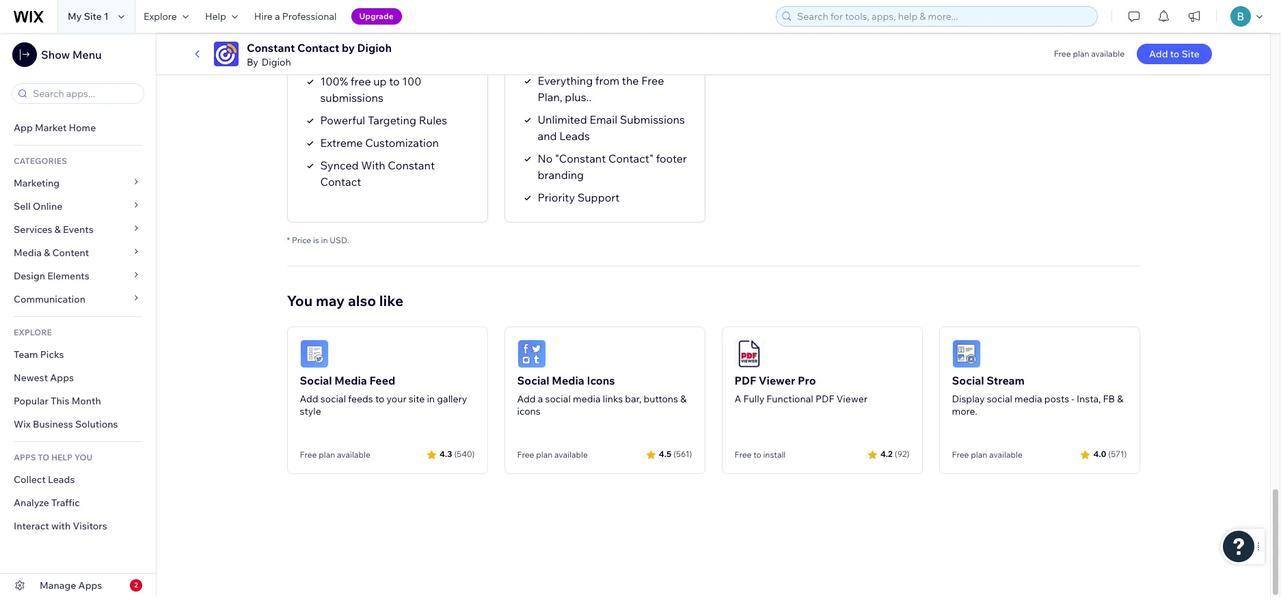 Task type: locate. For each thing, give the bounding box(es) containing it.
plan,
[[538, 90, 563, 104]]

1 vertical spatial in
[[427, 393, 435, 405]]

3 social from the left
[[953, 374, 985, 388]]

social inside social media icons add a social media links bar, buttons & icons
[[546, 393, 571, 405]]

apps for newest apps
[[50, 372, 74, 384]]

constant down customization
[[388, 158, 435, 172]]

3 social from the left
[[988, 393, 1013, 405]]

from
[[596, 74, 620, 87]]

add inside button
[[1150, 48, 1169, 60]]

2 horizontal spatial add
[[1150, 48, 1169, 60]]

100% free up to 100 submissions
[[320, 74, 422, 104]]

contact inside constant contact by digioh by digioh
[[298, 41, 340, 55]]

social inside social media feed add social feeds to your site in gallery style
[[300, 374, 332, 388]]

media inside social media icons add a social media links bar, buttons & icons
[[573, 393, 601, 405]]

0 horizontal spatial add
[[300, 393, 319, 405]]

1 vertical spatial 2
[[134, 581, 138, 590]]

2 horizontal spatial social
[[953, 374, 985, 388]]

hire a professional link
[[246, 0, 345, 33]]

0 horizontal spatial leads
[[48, 474, 75, 486]]

2 horizontal spatial social
[[988, 393, 1013, 405]]

everything from the free plan, plus..
[[538, 74, 665, 104]]

plan for social media icons
[[536, 450, 553, 460]]

digioh right by on the top
[[357, 41, 392, 55]]

with
[[361, 158, 386, 172]]

media left posts on the bottom right of page
[[1015, 393, 1043, 405]]

free plan available for social media icons
[[517, 450, 588, 460]]

media inside social media icons add a social media links bar, buttons & icons
[[552, 374, 585, 388]]

business
[[33, 419, 73, 431]]

contact left by on the top
[[298, 41, 340, 55]]

social left feeds
[[321, 393, 346, 405]]

priority support
[[538, 191, 620, 204]]

4.3
[[440, 450, 452, 460]]

icons
[[517, 405, 541, 418]]

to inside "add to site" button
[[1171, 48, 1180, 60]]

& inside social media icons add a social media links bar, buttons & icons
[[681, 393, 687, 405]]

0 horizontal spatial constant
[[247, 41, 295, 55]]

media
[[573, 393, 601, 405], [1015, 393, 1043, 405]]

1 vertical spatial constant
[[388, 158, 435, 172]]

newest apps
[[14, 372, 74, 384]]

1 horizontal spatial social
[[546, 393, 571, 405]]

social
[[321, 393, 346, 405], [546, 393, 571, 405], [988, 393, 1013, 405]]

social down stream
[[988, 393, 1013, 405]]

in inside social media feed add social feeds to your site in gallery style
[[427, 393, 435, 405]]

communication link
[[0, 288, 156, 311]]

media inside social media feed add social feeds to your site in gallery style
[[335, 374, 367, 388]]

available left "add to site" button
[[1092, 49, 1125, 59]]

1 vertical spatial site
[[1182, 48, 1200, 60]]

contact inside synced with constant contact
[[320, 175, 361, 189]]

1 horizontal spatial social
[[517, 374, 550, 388]]

1 horizontal spatial site
[[1182, 48, 1200, 60]]

viewer right the functional
[[837, 393, 868, 405]]

0 horizontal spatial site
[[84, 10, 102, 23]]

powerful targeting rules
[[320, 113, 448, 127]]

usd.
[[330, 235, 349, 245]]

in right is
[[321, 235, 328, 245]]

media left "icons"
[[552, 374, 585, 388]]

1 horizontal spatial 2
[[530, 38, 540, 59]]

team
[[14, 349, 38, 361]]

& right the 'fb'
[[1118, 393, 1124, 405]]

(571)
[[1109, 450, 1128, 460]]

show
[[41, 48, 70, 62]]

a down social media icons logo
[[538, 393, 543, 405]]

0 horizontal spatial apps
[[50, 372, 74, 384]]

social down the "social media feed logo"
[[300, 374, 332, 388]]

also
[[348, 292, 376, 310]]

1 horizontal spatial media
[[1015, 393, 1043, 405]]

2 horizontal spatial media
[[552, 374, 585, 388]]

to inside social media feed add social feeds to your site in gallery style
[[375, 393, 385, 405]]

pdf
[[735, 374, 757, 388], [816, 393, 835, 405]]

0 horizontal spatial digioh
[[262, 56, 291, 68]]

2 left 00
[[530, 38, 540, 59]]

synced
[[320, 158, 359, 172]]

4.5 (561)
[[659, 450, 693, 460]]

wix business solutions
[[14, 419, 118, 431]]

help
[[51, 453, 73, 463]]

add inside social media feed add social feeds to your site in gallery style
[[300, 393, 319, 405]]

0 horizontal spatial media
[[573, 393, 601, 405]]

pdf down pro
[[816, 393, 835, 405]]

leads down help
[[48, 474, 75, 486]]

plan for social stream
[[971, 450, 988, 460]]

design elements
[[14, 270, 90, 283]]

apps up this
[[50, 372, 74, 384]]

2 media from the left
[[1015, 393, 1043, 405]]

1 vertical spatial leads
[[48, 474, 75, 486]]

popular this month link
[[0, 390, 156, 413]]

social inside social media icons add a social media links bar, buttons & icons
[[517, 374, 550, 388]]

analyze
[[14, 497, 49, 510]]

available down social stream display social media posts - insta, fb & more.
[[990, 450, 1023, 460]]

0 horizontal spatial viewer
[[759, 374, 796, 388]]

media up design
[[14, 247, 42, 259]]

home
[[69, 122, 96, 134]]

help button
[[197, 0, 246, 33]]

available down social media icons add a social media links bar, buttons & icons
[[555, 450, 588, 460]]

1 horizontal spatial viewer
[[837, 393, 868, 405]]

1 horizontal spatial constant
[[388, 158, 435, 172]]

2 inside the sidebar element
[[134, 581, 138, 590]]

1 vertical spatial a
[[538, 393, 543, 405]]

add to site
[[1150, 48, 1200, 60]]

2 social from the left
[[546, 393, 571, 405]]

social media icons add a social media links bar, buttons & icons
[[517, 374, 687, 418]]

functional
[[767, 393, 814, 405]]

free inside everything from the free plan, plus..
[[642, 74, 665, 87]]

100%
[[320, 74, 348, 88]]

4.3 (540)
[[440, 450, 475, 460]]

team picks
[[14, 349, 64, 361]]

add inside social media icons add a social media links bar, buttons & icons
[[517, 393, 536, 405]]

available down feeds
[[337, 450, 371, 460]]

0 vertical spatial in
[[321, 235, 328, 245]]

0 vertical spatial site
[[84, 10, 102, 23]]

0 vertical spatial apps
[[50, 372, 74, 384]]

social media icons logo image
[[517, 340, 546, 368]]

unlimited
[[538, 113, 588, 126]]

social up the display
[[953, 374, 985, 388]]

in right site
[[427, 393, 435, 405]]

content
[[52, 247, 89, 259]]

1 social from the left
[[300, 374, 332, 388]]

is
[[313, 235, 319, 245]]

constant
[[247, 41, 295, 55], [388, 158, 435, 172]]

icons
[[587, 374, 615, 388]]

apps
[[14, 453, 36, 463]]

submissions
[[620, 113, 685, 126]]

0 horizontal spatial a
[[275, 10, 280, 23]]

add
[[1150, 48, 1169, 60], [300, 393, 319, 405], [517, 393, 536, 405]]

1 horizontal spatial leads
[[560, 129, 590, 143]]

constant inside constant contact by digioh by digioh
[[247, 41, 295, 55]]

constant contact by digioh logo image
[[214, 42, 239, 66]]

contact down the synced
[[320, 175, 361, 189]]

0 horizontal spatial social
[[321, 393, 346, 405]]

leads
[[560, 129, 590, 143], [48, 474, 75, 486]]

show menu
[[41, 48, 102, 62]]

0 vertical spatial constant
[[247, 41, 295, 55]]

interact
[[14, 521, 49, 533]]

0 vertical spatial contact
[[298, 41, 340, 55]]

digioh right by
[[262, 56, 291, 68]]

no "constant contact" footer branding
[[538, 152, 687, 182]]

traffic
[[51, 497, 80, 510]]

sell online
[[14, 200, 62, 213]]

a right hire
[[275, 10, 280, 23]]

design elements link
[[0, 265, 156, 288]]

1 horizontal spatial add
[[517, 393, 536, 405]]

0 horizontal spatial 2
[[134, 581, 138, 590]]

2
[[530, 38, 540, 59], [134, 581, 138, 590]]

feed
[[370, 374, 396, 388]]

2 social from the left
[[517, 374, 550, 388]]

media
[[14, 247, 42, 259], [335, 374, 367, 388], [552, 374, 585, 388]]

interact with visitors
[[14, 521, 107, 533]]

upgrade
[[360, 11, 394, 21]]

media up feeds
[[335, 374, 367, 388]]

social right icons
[[546, 393, 571, 405]]

social for social media icons
[[517, 374, 550, 388]]

by
[[247, 56, 258, 68]]

apps
[[50, 372, 74, 384], [78, 580, 102, 592]]

1 vertical spatial apps
[[78, 580, 102, 592]]

4.0 (571)
[[1094, 450, 1128, 460]]

unlimited email submissions and leads
[[538, 113, 685, 143]]

available for social media icons
[[555, 450, 588, 460]]

feeds
[[348, 393, 373, 405]]

apps right manage
[[78, 580, 102, 592]]

4.0
[[1094, 450, 1107, 460]]

leads inside the sidebar element
[[48, 474, 75, 486]]

0 horizontal spatial pdf
[[735, 374, 757, 388]]

marketing
[[14, 177, 60, 189]]

1 horizontal spatial pdf
[[816, 393, 835, 405]]

0 vertical spatial 2
[[530, 38, 540, 59]]

professional
[[282, 10, 337, 23]]

1 horizontal spatial apps
[[78, 580, 102, 592]]

social stream display social media posts - insta, fb & more.
[[953, 374, 1124, 418]]

-
[[1072, 393, 1075, 405]]

stream
[[987, 374, 1025, 388]]

0 vertical spatial pdf
[[735, 374, 757, 388]]

media down "icons"
[[573, 393, 601, 405]]

1 horizontal spatial media
[[335, 374, 367, 388]]

2 right the manage apps
[[134, 581, 138, 590]]

1 horizontal spatial in
[[427, 393, 435, 405]]

pdf viewer pro logo image
[[735, 340, 764, 368]]

social media feed add social feeds to your site in gallery style
[[300, 374, 468, 418]]

leads down unlimited
[[560, 129, 590, 143]]

1 vertical spatial contact
[[320, 175, 361, 189]]

0 vertical spatial leads
[[560, 129, 590, 143]]

social down social media icons logo
[[517, 374, 550, 388]]

& right buttons
[[681, 393, 687, 405]]

0 horizontal spatial media
[[14, 247, 42, 259]]

1 horizontal spatial a
[[538, 393, 543, 405]]

available
[[1092, 49, 1125, 59], [337, 450, 371, 460], [555, 450, 588, 460], [990, 450, 1023, 460]]

media for social media feed
[[335, 374, 367, 388]]

categories
[[14, 156, 67, 166]]

viewer up the functional
[[759, 374, 796, 388]]

0 vertical spatial a
[[275, 10, 280, 23]]

events
[[63, 224, 94, 236]]

1 social from the left
[[321, 393, 346, 405]]

1 media from the left
[[573, 393, 601, 405]]

free plan available for social stream
[[953, 450, 1023, 460]]

fully
[[744, 393, 765, 405]]

show menu button
[[12, 42, 102, 67]]

0 vertical spatial digioh
[[357, 41, 392, 55]]

social inside social stream display social media posts - insta, fb & more.
[[953, 374, 985, 388]]

pdf viewer pro a fully functional pdf viewer
[[735, 374, 868, 405]]

constant up by
[[247, 41, 295, 55]]

0 vertical spatial viewer
[[759, 374, 796, 388]]

sell online link
[[0, 195, 156, 218]]

0 horizontal spatial social
[[300, 374, 332, 388]]

pdf up a
[[735, 374, 757, 388]]



Task type: describe. For each thing, give the bounding box(es) containing it.
social media feed logo image
[[300, 340, 329, 368]]

explore
[[14, 328, 52, 338]]

app market home
[[14, 122, 96, 134]]

Search for tools, apps, help & more... field
[[794, 7, 1094, 26]]

Search apps... field
[[29, 84, 140, 103]]

services & events link
[[0, 218, 156, 241]]

free to install
[[735, 450, 786, 460]]

synced with constant contact
[[320, 158, 435, 189]]

newest apps link
[[0, 367, 156, 390]]

available for social media feed
[[337, 450, 371, 460]]

visitors
[[73, 521, 107, 533]]

hire a professional
[[254, 10, 337, 23]]

like
[[380, 292, 404, 310]]

and
[[538, 129, 557, 143]]

up
[[374, 74, 387, 88]]

site
[[409, 393, 425, 405]]

popular
[[14, 395, 49, 408]]

to inside the 100% free up to 100 submissions
[[389, 74, 400, 88]]

media inside social stream display social media posts - insta, fb & more.
[[1015, 393, 1043, 405]]

branding
[[538, 168, 584, 182]]

0 horizontal spatial in
[[321, 235, 328, 245]]

the
[[622, 74, 639, 87]]

media & content
[[14, 247, 89, 259]]

price
[[292, 235, 311, 245]]

footer
[[656, 152, 687, 165]]

social for social media feed
[[300, 374, 332, 388]]

add for social media icons
[[517, 393, 536, 405]]

services
[[14, 224, 52, 236]]

no
[[538, 152, 553, 165]]

targeting
[[368, 113, 417, 127]]

& left events
[[55, 224, 61, 236]]

marketing link
[[0, 172, 156, 195]]

online
[[33, 200, 62, 213]]

extreme customization
[[320, 136, 439, 150]]

priority
[[538, 191, 575, 204]]

app market home link
[[0, 116, 156, 140]]

analyze traffic
[[14, 497, 80, 510]]

solutions
[[75, 419, 118, 431]]

everything
[[538, 74, 593, 87]]

manage
[[40, 580, 76, 592]]

you
[[74, 453, 93, 463]]

explore
[[144, 10, 177, 23]]

00
[[541, 41, 551, 51]]

available for social stream
[[990, 450, 1023, 460]]

contact"
[[609, 152, 654, 165]]

plan for social media feed
[[319, 450, 335, 460]]

design
[[14, 270, 45, 283]]

1 vertical spatial pdf
[[816, 393, 835, 405]]

4.2 (92)
[[881, 450, 910, 460]]

style
[[300, 405, 321, 418]]

social inside social stream display social media posts - insta, fb & more.
[[988, 393, 1013, 405]]

you
[[287, 292, 313, 310]]

100
[[402, 74, 422, 88]]

constant contact by digioh by digioh
[[247, 41, 392, 68]]

a
[[735, 393, 742, 405]]

4.2
[[881, 450, 893, 460]]

newest
[[14, 372, 48, 384]]

& inside social stream display social media posts - insta, fb & more.
[[1118, 393, 1124, 405]]

collect leads
[[14, 474, 75, 486]]

email
[[590, 113, 618, 126]]

a inside social media icons add a social media links bar, buttons & icons
[[538, 393, 543, 405]]

4.5
[[659, 450, 672, 460]]

add for social media feed
[[300, 393, 319, 405]]

1
[[104, 10, 109, 23]]

free plan available for social media feed
[[300, 450, 371, 460]]

gallery
[[437, 393, 468, 405]]

media inside the sidebar element
[[14, 247, 42, 259]]

pro
[[798, 374, 816, 388]]

social stream logo image
[[953, 340, 981, 368]]

constant inside synced with constant contact
[[388, 158, 435, 172]]

buttons
[[644, 393, 679, 405]]

& left content
[[44, 247, 50, 259]]

analyze traffic link
[[0, 492, 156, 515]]

app
[[14, 122, 33, 134]]

site inside button
[[1182, 48, 1200, 60]]

links
[[603, 393, 623, 405]]

market
[[35, 122, 67, 134]]

1 horizontal spatial digioh
[[357, 41, 392, 55]]

install
[[764, 450, 786, 460]]

apps for manage apps
[[78, 580, 102, 592]]

leads inside unlimited email submissions and leads
[[560, 129, 590, 143]]

(540)
[[455, 450, 475, 460]]

display
[[953, 393, 985, 405]]

sidebar element
[[0, 33, 157, 598]]

more.
[[953, 405, 978, 418]]

social inside social media feed add social feeds to your site in gallery style
[[321, 393, 346, 405]]

manage apps
[[40, 580, 102, 592]]

menu
[[72, 48, 102, 62]]

media for social media icons
[[552, 374, 585, 388]]

1 vertical spatial digioh
[[262, 56, 291, 68]]

apps to help you
[[14, 453, 93, 463]]

popular this month
[[14, 395, 101, 408]]

my site 1
[[68, 10, 109, 23]]

social for social stream
[[953, 374, 985, 388]]

insta,
[[1077, 393, 1102, 405]]

my
[[68, 10, 82, 23]]

this
[[51, 395, 69, 408]]

with
[[51, 521, 71, 533]]

collect
[[14, 474, 46, 486]]

1 vertical spatial viewer
[[837, 393, 868, 405]]

(561)
[[674, 450, 693, 460]]

communication
[[14, 293, 88, 306]]

bar,
[[625, 393, 642, 405]]

free
[[351, 74, 371, 88]]

to
[[38, 453, 49, 463]]



Task type: vqa. For each thing, say whether or not it's contained in the screenshot.
Media & Content
yes



